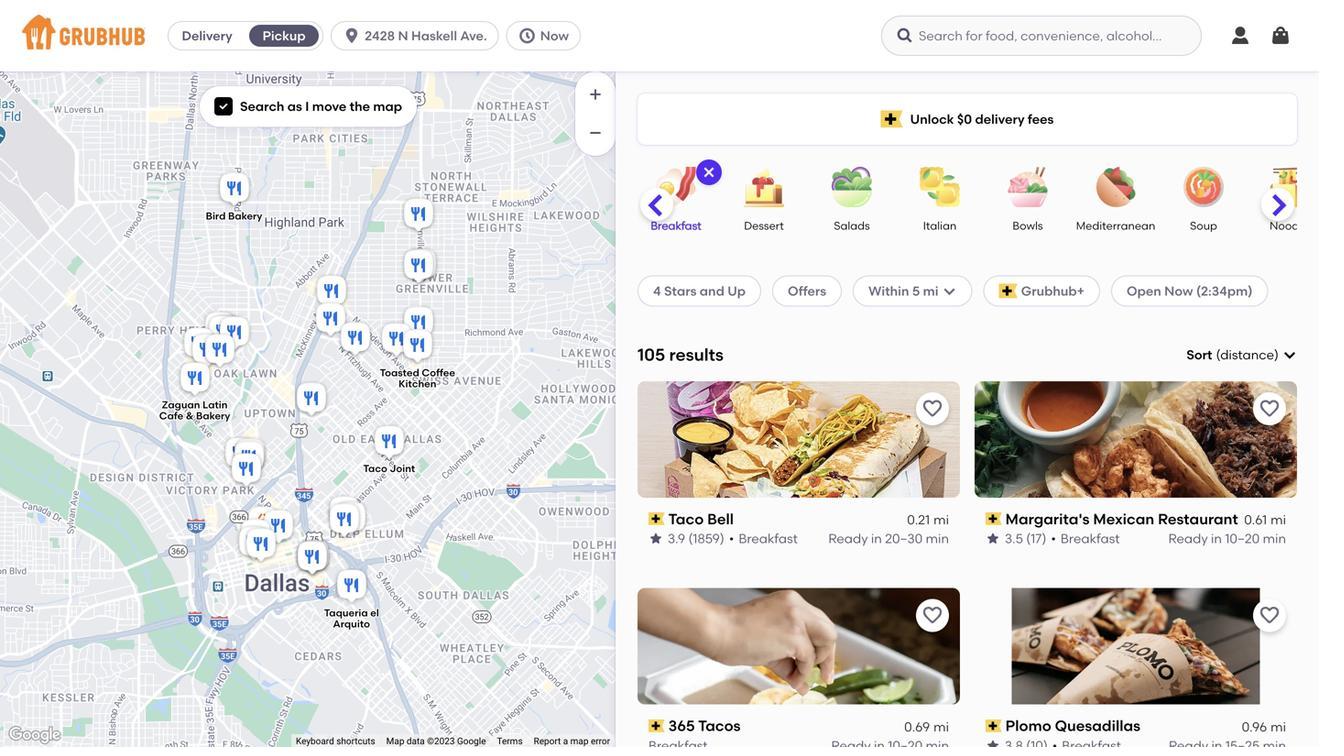Task type: describe. For each thing, give the bounding box(es) containing it.
margarita's mexican restaurant image
[[337, 319, 374, 360]]

delivery button
[[169, 21, 246, 50]]

• breakfast for mexican
[[1052, 531, 1121, 546]]

village baking co. (001) – greenville ave image
[[401, 304, 437, 344]]

toasted
[[380, 367, 420, 379]]

margarita's mexican restaurant
[[1006, 510, 1239, 528]]

panera bread image
[[210, 313, 247, 353]]

3.9
[[668, 531, 686, 546]]

the
[[350, 99, 370, 114]]

plomo
[[1006, 717, 1052, 735]]

0.69
[[905, 719, 930, 735]]

svg image left search
[[218, 101, 229, 112]]

haskell
[[412, 28, 457, 44]]

plus icon image
[[587, 85, 605, 104]]

taco bell
[[669, 510, 734, 528]]

10–20
[[1226, 531, 1261, 546]]

coffee
[[422, 367, 455, 379]]

0 horizontal spatial breakfast
[[651, 219, 702, 232]]

within
[[869, 283, 910, 299]]

terms
[[497, 736, 523, 747]]

(1859)
[[689, 531, 725, 546]]

ready for bell
[[829, 531, 869, 546]]

©2023
[[427, 736, 455, 747]]

terms link
[[497, 736, 523, 747]]

taco joint
[[363, 462, 415, 475]]

grubhub+
[[1022, 283, 1085, 299]]

noodles image
[[1260, 167, 1320, 207]]

svg image inside the now button
[[519, 27, 537, 45]]

buzzbrews deep ellum image
[[333, 499, 369, 539]]

0.21 mi
[[908, 512, 950, 528]]

2428 n haskell ave. button
[[331, 21, 507, 50]]

keyboard shortcuts button
[[296, 735, 375, 747]]

up
[[728, 283, 746, 299]]

mi for 365 tacos
[[934, 719, 950, 735]]

unlock $0 delivery fees
[[911, 111, 1054, 127]]

google
[[457, 736, 486, 747]]

salads
[[834, 219, 870, 232]]

namak - indian restaurant & bar image
[[260, 507, 297, 548]]

subscription pass image for plomo quesadillas
[[986, 720, 1002, 732]]

Search for food, convenience, alcohol... search field
[[882, 16, 1203, 56]]

report a map error link
[[534, 736, 610, 747]]

pickup
[[263, 28, 306, 44]]

baboushi image
[[243, 526, 280, 566]]

svg image up unlock at the right top of page
[[896, 27, 915, 45]]

mexican
[[1094, 510, 1155, 528]]

i
[[305, 99, 309, 114]]

min for taco bell
[[926, 531, 950, 546]]

ready for mexican
[[1169, 531, 1209, 546]]

(2:34pm)
[[1197, 283, 1253, 299]]

restaurant
[[1159, 510, 1239, 528]]

within 5 mi
[[869, 283, 939, 299]]

star icon image for plomo quesadillas
[[986, 738, 1001, 747]]

star icon image for taco bell
[[649, 531, 664, 546]]

5
[[913, 283, 921, 299]]

joint
[[390, 462, 415, 475]]

zaguan
[[162, 399, 200, 411]]

teekha chicken image
[[294, 538, 331, 579]]

shortcuts
[[337, 736, 375, 747]]

breakfast for margarita's
[[1061, 531, 1121, 546]]

pickup button
[[246, 21, 323, 50]]

bowls image
[[996, 167, 1060, 207]]

taco for taco bell
[[669, 510, 704, 528]]

salads image
[[820, 167, 885, 207]]

taco for taco joint
[[363, 462, 388, 475]]

in for taco bell
[[872, 531, 883, 546]]

grubhub plus flag logo image for grubhub+
[[1000, 284, 1018, 298]]

0.61
[[1245, 512, 1268, 528]]

svg image inside field
[[1283, 348, 1298, 362]]

save this restaurant image for margarita's mexican restaurant
[[1259, 398, 1281, 420]]

arquito
[[333, 618, 370, 630]]

bird bakery image
[[216, 170, 253, 210]]

plomo quesadillas logo image
[[1012, 588, 1261, 705]]

breakfast image
[[644, 167, 709, 207]]

stars
[[665, 283, 697, 299]]

star icon image for margarita's mexican restaurant
[[986, 531, 1001, 546]]

village baking co. (002) image
[[202, 331, 238, 372]]

keyboard
[[296, 736, 334, 747]]

map
[[386, 736, 405, 747]]

• breakfast for bell
[[729, 531, 798, 546]]

2428
[[365, 28, 395, 44]]

bowls
[[1013, 219, 1044, 232]]

margarita's mexican restaurant logo image
[[975, 381, 1298, 498]]

smoothie king image
[[205, 313, 242, 353]]

ebb & flow dallas image
[[326, 501, 363, 541]]

1 horizontal spatial now
[[1165, 283, 1194, 299]]

taqueria el arquito
[[324, 607, 379, 630]]

soup image
[[1172, 167, 1236, 207]]

bell
[[708, 510, 734, 528]]

distance
[[1221, 347, 1275, 363]]

mi for margarita's mexican restaurant
[[1271, 512, 1287, 528]]

grubhub plus flag logo image for unlock $0 delivery fees
[[881, 110, 903, 128]]

soup
[[1191, 219, 1218, 232]]

pressed retail image
[[232, 436, 269, 476]]

3.5 (17)
[[1005, 531, 1047, 546]]

mi for taco bell
[[934, 512, 950, 528]]

now button
[[507, 21, 588, 50]]

$0
[[958, 111, 973, 127]]

offers
[[788, 283, 827, 299]]

• for mexican
[[1052, 531, 1057, 546]]

2428 n haskell ave.
[[365, 28, 487, 44]]

el mero mero tamalero (harwood st) image
[[294, 538, 331, 579]]

(17)
[[1027, 531, 1047, 546]]

taco bell image
[[293, 380, 330, 420]]

plomo quesadillas
[[1006, 717, 1141, 735]]

taco joint image
[[371, 423, 408, 463]]

minus icon image
[[587, 124, 605, 142]]

0.96 mi
[[1243, 719, 1287, 735]]

(
[[1217, 347, 1221, 363]]

google image
[[5, 723, 65, 747]]

105 results
[[638, 345, 724, 365]]



Task type: locate. For each thing, give the bounding box(es) containing it.
0 horizontal spatial ready
[[829, 531, 869, 546]]

in left 20–30
[[872, 531, 883, 546]]

now right ave.
[[541, 28, 569, 44]]

• breakfast down bell
[[729, 531, 798, 546]]

report
[[534, 736, 561, 747]]

in for margarita's mexican restaurant
[[1212, 531, 1223, 546]]

ascension - crescent court image
[[222, 435, 258, 475]]

dessert
[[744, 219, 784, 232]]

1 vertical spatial taco
[[669, 510, 704, 528]]

&
[[186, 410, 194, 422]]

taco inside map region
[[363, 462, 388, 475]]

map right the
[[373, 99, 402, 114]]

quesadillas
[[1056, 717, 1141, 735]]

2 horizontal spatial breakfast
[[1061, 531, 1121, 546]]

toasted coffee kitchen zaguan latin cafe & bakery
[[159, 367, 455, 422]]

map right the a
[[571, 736, 589, 747]]

365 tacos  logo image
[[638, 588, 961, 705]]

toasted coffee kitchen image
[[400, 327, 436, 367]]

and
[[700, 283, 725, 299]]

0 horizontal spatial grubhub plus flag logo image
[[881, 110, 903, 128]]

ready
[[829, 531, 869, 546], [1169, 531, 1209, 546]]

subscription pass image left the margarita's
[[986, 512, 1002, 525]]

taqueria el arquito image
[[334, 567, 370, 607]]

report a map error
[[534, 736, 610, 747]]

mediterranean
[[1077, 219, 1156, 232]]

christies sports bar image
[[401, 247, 437, 287]]

0 vertical spatial now
[[541, 28, 569, 44]]

margarita's
[[1006, 510, 1090, 528]]

error
[[591, 736, 610, 747]]

ready left 20–30
[[829, 531, 869, 546]]

0.61 mi
[[1245, 512, 1287, 528]]

min down 0.61 mi
[[1264, 531, 1287, 546]]

mi
[[924, 283, 939, 299], [934, 512, 950, 528], [1271, 512, 1287, 528], [934, 719, 950, 735], [1271, 719, 1287, 735]]

delivery
[[976, 111, 1025, 127]]

data
[[407, 736, 425, 747]]

2 in from the left
[[1212, 531, 1223, 546]]

20–30
[[886, 531, 923, 546]]

bakery right &
[[196, 410, 230, 422]]

results
[[670, 345, 724, 365]]

map
[[373, 99, 402, 114], [571, 736, 589, 747]]

svg image left the 2428
[[343, 27, 361, 45]]

el
[[371, 607, 379, 619]]

svg image right the 5
[[943, 284, 957, 298]]

save this restaurant button
[[917, 392, 950, 425], [1254, 392, 1287, 425], [917, 599, 950, 632], [1254, 599, 1287, 632]]

0 horizontal spatial min
[[926, 531, 950, 546]]

105
[[638, 345, 666, 365]]

twisted trompo image
[[236, 524, 272, 564]]

mi for plomo quesadillas
[[1271, 719, 1287, 735]]

fuzzy's taco shop image
[[326, 494, 363, 534]]

breakfast down breakfast image
[[651, 219, 702, 232]]

cafe duro image
[[403, 246, 440, 286]]

1 in from the left
[[872, 531, 883, 546]]

save this restaurant image
[[922, 605, 944, 627]]

2 • from the left
[[1052, 531, 1057, 546]]

3.5
[[1005, 531, 1024, 546]]

• breakfast down margarita's mexican restaurant
[[1052, 531, 1121, 546]]

bird bakery
[[206, 210, 262, 222]]

svg image right ave.
[[519, 27, 537, 45]]

0.69 mi
[[905, 719, 950, 735]]

taco cabana 20132 image
[[202, 309, 238, 350]]

breakfast right (1859)
[[739, 531, 798, 546]]

1 horizontal spatial map
[[571, 736, 589, 747]]

fees
[[1028, 111, 1054, 127]]

1 vertical spatial bakery
[[196, 410, 230, 422]]

save this restaurant button for margarita's mexican restaurant
[[1254, 392, 1287, 425]]

0 vertical spatial taco
[[363, 462, 388, 475]]

• down bell
[[729, 531, 734, 546]]

map data ©2023 google
[[386, 736, 486, 747]]

now
[[541, 28, 569, 44], [1165, 283, 1194, 299]]

n
[[398, 28, 408, 44]]

plomo quesadillas image
[[379, 320, 415, 361]]

roy g's image
[[181, 325, 217, 365]]

0 horizontal spatial taco
[[363, 462, 388, 475]]

ave.
[[460, 28, 487, 44]]

lucky's cafe image
[[216, 314, 253, 354]]

mi right the 5
[[924, 283, 939, 299]]

taqueria la ventana image
[[189, 331, 225, 372]]

open now (2:34pm)
[[1127, 283, 1253, 299]]

365
[[669, 717, 695, 735]]

main navigation navigation
[[0, 0, 1320, 71]]

svg image
[[343, 27, 361, 45], [519, 27, 537, 45], [896, 27, 915, 45], [218, 101, 229, 112], [702, 165, 717, 180], [943, 284, 957, 298]]

breakfast for taco
[[739, 531, 798, 546]]

delivery
[[182, 28, 233, 44]]

1 horizontal spatial grubhub plus flag logo image
[[1000, 284, 1018, 298]]

wava halal grill image
[[401, 196, 437, 236]]

min
[[926, 531, 950, 546], [1264, 531, 1287, 546]]

2 ready from the left
[[1169, 531, 1209, 546]]

dessert image
[[732, 167, 797, 207]]

3.9 (1859)
[[668, 531, 725, 546]]

0.21
[[908, 512, 930, 528]]

save this restaurant button for 365 tacos
[[917, 599, 950, 632]]

save this restaurant image for plomo quesadillas
[[1259, 605, 1281, 627]]

unlock
[[911, 111, 955, 127]]

1 vertical spatial now
[[1165, 283, 1194, 299]]

open
[[1127, 283, 1162, 299]]

• right '(17)'
[[1052, 531, 1057, 546]]

save this restaurant image
[[922, 398, 944, 420], [1259, 398, 1281, 420], [1259, 605, 1281, 627]]

as
[[288, 99, 302, 114]]

subscription pass image
[[986, 512, 1002, 525], [649, 720, 665, 732], [986, 720, 1002, 732]]

1 horizontal spatial •
[[1052, 531, 1057, 546]]

None field
[[1187, 346, 1298, 364]]

svg image left 'dessert' image
[[702, 165, 717, 180]]

grubhub plus flag logo image left unlock at the right top of page
[[881, 110, 903, 128]]

denny's image
[[313, 273, 350, 313]]

min for margarita's mexican restaurant
[[1264, 531, 1287, 546]]

mi right 0.61
[[1271, 512, 1287, 528]]

latin
[[203, 399, 228, 411]]

)
[[1275, 347, 1280, 363]]

bird
[[206, 210, 226, 222]]

juice babe image
[[296, 538, 333, 578]]

subscription pass image
[[649, 512, 665, 525]]

365 tacos image
[[313, 300, 349, 341]]

in
[[872, 531, 883, 546], [1212, 531, 1223, 546]]

bakery inside toasted coffee kitchen zaguan latin cafe & bakery
[[196, 410, 230, 422]]

subway® image
[[237, 516, 274, 557]]

sort ( distance )
[[1187, 347, 1280, 363]]

min down 0.21 mi
[[926, 531, 950, 546]]

4
[[654, 283, 661, 299]]

now inside button
[[541, 28, 569, 44]]

1 min from the left
[[926, 531, 950, 546]]

zaguan latin cafe & bakery image
[[177, 360, 214, 400]]

sort
[[1187, 347, 1213, 363]]

2 • breakfast from the left
[[1052, 531, 1121, 546]]

italian image
[[908, 167, 973, 207]]

0 vertical spatial map
[[373, 99, 402, 114]]

svg image inside 2428 n haskell ave. button
[[343, 27, 361, 45]]

a
[[563, 736, 568, 747]]

move
[[312, 99, 347, 114]]

save this restaurant image for taco bell
[[922, 398, 944, 420]]

1 horizontal spatial taco
[[669, 510, 704, 528]]

bakery right the bird
[[228, 210, 262, 222]]

star icon image
[[649, 531, 664, 546], [986, 531, 1001, 546], [986, 738, 1001, 747]]

0 horizontal spatial map
[[373, 99, 402, 114]]

mi right "0.21"
[[934, 512, 950, 528]]

kitchen
[[399, 378, 437, 390]]

la madeleine image
[[228, 451, 265, 491]]

cafe
[[159, 410, 184, 422]]

mi right 0.69
[[934, 719, 950, 735]]

0 horizontal spatial now
[[541, 28, 569, 44]]

save this restaurant button for plomo quesadillas
[[1254, 599, 1287, 632]]

taco up 3.9
[[669, 510, 704, 528]]

2 min from the left
[[1264, 531, 1287, 546]]

1 horizontal spatial in
[[1212, 531, 1223, 546]]

none field containing sort
[[1187, 346, 1298, 364]]

save this restaurant button for taco bell
[[917, 392, 950, 425]]

in left 10–20
[[1212, 531, 1223, 546]]

noodles
[[1270, 219, 1314, 232]]

subscription pass image left 365
[[649, 720, 665, 732]]

search as i move the map
[[240, 99, 402, 114]]

taco bell logo image
[[638, 381, 961, 498]]

0 vertical spatial grubhub plus flag logo image
[[881, 110, 903, 128]]

1 horizontal spatial breakfast
[[739, 531, 798, 546]]

now right open
[[1165, 283, 1194, 299]]

italian
[[924, 219, 957, 232]]

taqueria
[[324, 607, 368, 619]]

bakery
[[228, 210, 262, 222], [196, 410, 230, 422]]

• for bell
[[729, 531, 734, 546]]

1 vertical spatial grubhub plus flag logo image
[[1000, 284, 1018, 298]]

subscription pass image for margarita's mexican restaurant
[[986, 512, 1002, 525]]

taco left the joint
[[363, 462, 388, 475]]

1 ready from the left
[[829, 531, 869, 546]]

0.96
[[1243, 719, 1268, 735]]

urban value corner store image
[[245, 504, 281, 544]]

1 horizontal spatial min
[[1264, 531, 1287, 546]]

breakfast
[[651, 219, 702, 232], [739, 531, 798, 546], [1061, 531, 1121, 546]]

grubhub plus flag logo image left grubhub+
[[1000, 284, 1018, 298]]

subscription pass image left the plomo
[[986, 720, 1002, 732]]

0 vertical spatial bakery
[[228, 210, 262, 222]]

1 • breakfast from the left
[[729, 531, 798, 546]]

1 horizontal spatial ready
[[1169, 531, 1209, 546]]

• breakfast
[[729, 531, 798, 546], [1052, 531, 1121, 546]]

1 • from the left
[[729, 531, 734, 546]]

keyboard shortcuts
[[296, 736, 375, 747]]

0 horizontal spatial in
[[872, 531, 883, 546]]

map region
[[0, 0, 669, 747]]

ready down restaurant
[[1169, 531, 1209, 546]]

mi right 0.96
[[1271, 719, 1287, 735]]

mediterranean image
[[1084, 167, 1148, 207]]

1 horizontal spatial • breakfast
[[1052, 531, 1121, 546]]

365 tacos
[[669, 717, 741, 735]]

0 horizontal spatial •
[[729, 531, 734, 546]]

svg image
[[1230, 25, 1252, 47], [1270, 25, 1292, 47], [1283, 348, 1298, 362]]

snap kitchen image
[[231, 439, 268, 479]]

tacos
[[699, 717, 741, 735]]

1 vertical spatial map
[[571, 736, 589, 747]]

breakfast down margarita's mexican restaurant
[[1061, 531, 1121, 546]]

grubhub plus flag logo image
[[881, 110, 903, 128], [1000, 284, 1018, 298]]

subscription pass image for 365 tacos
[[649, 720, 665, 732]]

0 horizontal spatial • breakfast
[[729, 531, 798, 546]]

search
[[240, 99, 285, 114]]



Task type: vqa. For each thing, say whether or not it's contained in the screenshot.
'Now' Button
yes



